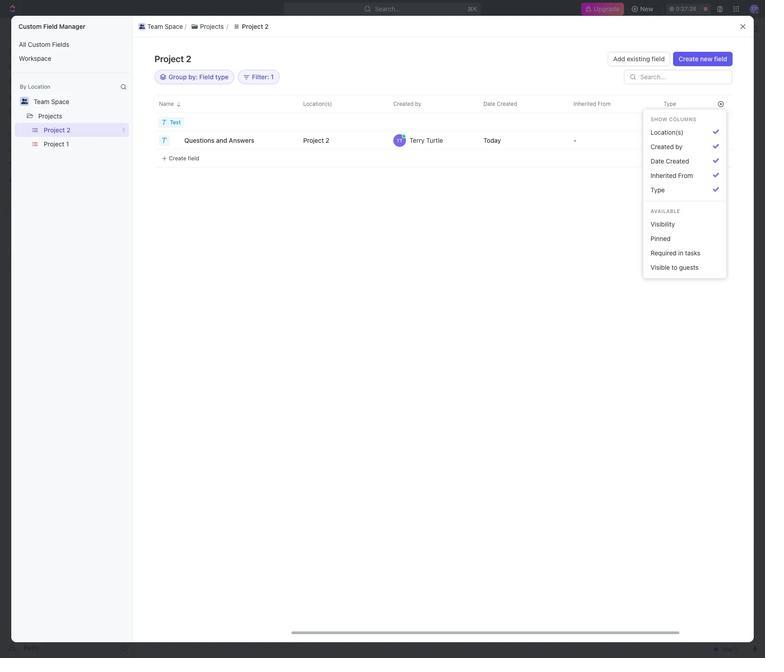 Task type: describe. For each thing, give the bounding box(es) containing it.
create new field
[[679, 55, 728, 63]]

location
[[28, 83, 50, 90]]

customize button
[[677, 81, 723, 94]]

1 horizontal spatial projects link
[[195, 23, 232, 34]]

home
[[22, 47, 39, 55]]

task inside task 1 link
[[182, 157, 195, 164]]

row group containing terry turtle
[[291, 114, 742, 168]]

from for 39 mins
[[597, 100, 609, 107]]

0 horizontal spatial /
[[145, 34, 147, 41]]

search...
[[375, 5, 401, 13]]

-
[[574, 136, 577, 144]]

2 horizontal spatial task
[[714, 58, 728, 65]]

all
[[19, 41, 26, 48]]

user group image
[[139, 24, 145, 29]]

team space link
[[140, 23, 189, 34]]

and inside custom fields element
[[126, 474, 137, 482]]

1 vertical spatial do
[[665, 172, 672, 179]]

search button
[[611, 81, 646, 94]]

create new field button
[[674, 52, 733, 66]]

customize
[[689, 83, 721, 91]]

subtasks
[[118, 427, 149, 435]]

answers inside button
[[229, 136, 255, 144]]

to inside button
[[672, 264, 678, 271]]

docs
[[22, 78, 37, 85]]

sidebar navigation
[[0, 18, 135, 659]]

board
[[168, 83, 186, 91]]

guests
[[680, 264, 699, 271]]

0 horizontal spatial inherited
[[574, 101, 597, 107]]

subtasks button
[[114, 422, 152, 439]]

assignees button
[[365, 104, 407, 115]]

0 vertical spatial to do
[[629, 100, 646, 107]]

team space for team space link
[[152, 25, 187, 32]]

visible to guests button
[[648, 261, 723, 275]]

answers inside custom fields element
[[139, 474, 163, 482]]

create field
[[169, 155, 199, 162]]

add existing field button
[[608, 52, 671, 66]]

3 mins from the top
[[691, 136, 703, 143]]

1 vertical spatial add task
[[242, 127, 266, 134]]

0:27:28
[[677, 5, 697, 12]]

questions and answers button
[[184, 133, 260, 148]]

tasks
[[686, 249, 701, 257]]

text inside button
[[170, 119, 181, 126]]

favorites button
[[4, 129, 35, 140]]

field inside questions and answers row group
[[188, 155, 199, 162]]

turtle
[[427, 136, 443, 144]]

project 2 button
[[229, 21, 273, 32]]

pinned button
[[648, 232, 723, 246]]

by inside button
[[676, 143, 683, 151]]

board link
[[166, 81, 186, 94]]

task 1
[[182, 157, 200, 164]]

1 vertical spatial team space button
[[30, 94, 73, 109]]

columns
[[670, 116, 697, 122]]

terry turtle
[[410, 136, 443, 144]]

1 complete to from the top
[[616, 172, 650, 179]]

nov
[[608, 34, 618, 41]]

new button
[[628, 2, 659, 16]]

calendar
[[230, 83, 257, 91]]

inherited inside button
[[651, 172, 677, 179]]

by inside row
[[415, 101, 422, 107]]

home link
[[4, 44, 131, 58]]

search
[[623, 83, 644, 91]]

field right empty
[[124, 498, 137, 506]]

spaces
[[7, 146, 26, 153]]

questions inside custom fields element
[[95, 474, 124, 482]]

⌘k
[[468, 5, 478, 13]]

questions and answers inside custom fields element
[[95, 474, 163, 482]]

location(s) inside button
[[651, 129, 684, 136]]

Edit task name text field
[[78, 292, 466, 309]]

inbox link
[[4, 59, 131, 74]]

team down the location
[[34, 98, 50, 106]]

project 2 inside 'button'
[[242, 22, 269, 30]]

2 vertical spatial to do
[[655, 223, 672, 230]]

0 vertical spatial 1
[[122, 127, 125, 133]]

0 vertical spatial do
[[639, 100, 646, 107]]

1 mins from the top
[[691, 100, 703, 107]]

existing
[[627, 55, 651, 63]]

38 for do
[[683, 172, 689, 179]]

2 row group from the left
[[710, 114, 733, 168]]

eloisefrancis23@gmail. com
[[545, 115, 671, 129]]

tree inside 'sidebar' navigation
[[4, 157, 131, 279]]

inbox
[[22, 62, 37, 70]]

new
[[701, 55, 713, 63]]

add existing field
[[614, 55, 665, 63]]

39 mins for status
[[683, 100, 703, 107]]

visible to guests
[[651, 264, 699, 271]]

Search tasks... text field
[[653, 102, 744, 116]]

favorites
[[7, 131, 31, 138]]

0 vertical spatial team space button
[[137, 21, 185, 32]]

in progress to
[[616, 201, 653, 208]]

list containing team space
[[137, 21, 736, 32]]

show columns
[[651, 116, 697, 122]]

from inside button
[[679, 172, 694, 179]]

add up task 1 link
[[242, 127, 253, 134]]

created by inside button
[[651, 143, 683, 151]]

1 horizontal spatial task
[[254, 127, 266, 134]]

status for 39 mins
[[580, 100, 596, 107]]

0 vertical spatial add task button
[[695, 55, 733, 69]]

visibility button
[[648, 217, 723, 232]]

eloisefrancis23@gmail.
[[609, 115, 671, 121]]

created down created by button
[[667, 157, 690, 165]]

changed status from for 39 mins
[[555, 100, 610, 107]]

assignees
[[376, 106, 403, 112]]

type inside row
[[664, 101, 677, 107]]

empty
[[104, 498, 123, 506]]

description
[[109, 394, 142, 401]]

task 1 link
[[179, 154, 313, 167]]

row containing location(s)
[[291, 95, 742, 113]]

location(s) button
[[648, 125, 723, 140]]

com
[[545, 115, 671, 129]]

project 1 button
[[40, 137, 129, 151]]

date inside row
[[484, 101, 496, 107]]

status for 38 mins
[[580, 136, 596, 143]]

created down location(s) button
[[651, 143, 674, 151]]

Search... text field
[[641, 74, 727, 81]]

field right 'existing'
[[652, 55, 665, 63]]

1 horizontal spatial text
[[664, 136, 676, 144]]

custom fields element
[[78, 469, 466, 509]]

created by inside row
[[394, 101, 422, 107]]

hide button
[[648, 81, 675, 94]]

date created inside "date created" button
[[651, 157, 690, 165]]

8686faf0v button
[[111, 273, 146, 284]]

0:27:28 button
[[667, 4, 712, 14]]

inherited from button
[[648, 169, 723, 183]]

field right new
[[715, 55, 728, 63]]

team space, , element
[[60, 33, 69, 42]]

user group image inside 'sidebar' navigation
[[9, 177, 16, 182]]

empty field button
[[78, 495, 143, 509]]

required in tasks
[[651, 249, 701, 257]]

all custom fields
[[19, 41, 69, 48]]

tt
[[397, 138, 403, 143]]

show
[[651, 116, 668, 122]]

on
[[600, 34, 606, 41]]

1 horizontal spatial project 2 link
[[238, 23, 278, 34]]

share
[[634, 34, 651, 41]]



Task type: vqa. For each thing, say whether or not it's contained in the screenshot.
Questions and Answers to the top
yes



Task type: locate. For each thing, give the bounding box(es) containing it.
from down "date created" button
[[679, 172, 694, 179]]

create left new
[[679, 55, 699, 63]]

create inside "create new field" button
[[679, 55, 699, 63]]

dashboards link
[[4, 90, 131, 104]]

text down name
[[170, 119, 181, 126]]

date created right hide button
[[484, 101, 518, 107]]

type up show columns
[[664, 101, 677, 107]]

39 up location(s) button
[[683, 115, 689, 121]]

2 vertical spatial do
[[665, 223, 672, 230]]

add task button up the activity
[[695, 55, 733, 69]]

38 down "date created" button
[[683, 172, 689, 179]]

workspace button
[[15, 51, 129, 65]]

add task up task 1 link
[[242, 127, 266, 134]]

0 horizontal spatial text
[[170, 119, 181, 126]]

inherited up com
[[574, 101, 597, 107]]

in
[[167, 127, 173, 134], [647, 136, 652, 143], [617, 151, 622, 157], [647, 187, 652, 193], [617, 201, 622, 208], [679, 249, 684, 257]]

type up available
[[651, 186, 665, 194]]

38 mins down type 'button'
[[683, 201, 703, 208]]

team space
[[147, 22, 183, 30], [152, 25, 187, 32], [34, 98, 69, 106]]

questions
[[184, 136, 215, 144], [95, 474, 124, 482]]

38
[[683, 136, 689, 143], [683, 172, 689, 179], [683, 201, 689, 208]]

0 horizontal spatial 1
[[66, 140, 69, 148]]

1 row group from the left
[[291, 114, 742, 168]]

type inside type 'button'
[[651, 186, 665, 194]]

and
[[216, 136, 227, 144], [126, 474, 137, 482]]

0 vertical spatial text
[[170, 119, 181, 126]]

39 mins
[[683, 100, 703, 107], [683, 115, 703, 121]]

inherited down "date created" button
[[651, 172, 677, 179]]

0 vertical spatial from
[[598, 101, 611, 107]]

1 vertical spatial 38
[[683, 172, 689, 179]]

questions and answers row group
[[133, 114, 313, 168]]

and up empty field
[[126, 474, 137, 482]]

0 vertical spatial date
[[484, 101, 496, 107]]

questions and answers
[[184, 136, 255, 144], [95, 474, 163, 482]]

0 vertical spatial and
[[216, 136, 227, 144]]

cell inside questions and answers row group
[[133, 132, 156, 150]]

2 horizontal spatial 1
[[197, 157, 200, 164]]

0 vertical spatial changed
[[556, 100, 578, 107]]

complete down in progress to
[[617, 223, 642, 230]]

projects link
[[195, 23, 232, 34], [117, 34, 141, 41]]

1 vertical spatial from
[[597, 136, 609, 143]]

0 vertical spatial custom
[[18, 23, 42, 30]]

1 vertical spatial inherited from
[[651, 172, 694, 179]]

team space button down the location
[[30, 94, 73, 109]]

inherited from down "date created" button
[[651, 172, 694, 179]]

1 horizontal spatial user group image
[[143, 27, 149, 31]]

2 38 from the top
[[683, 172, 689, 179]]

1 vertical spatial changed
[[556, 136, 578, 143]]

location(s)
[[303, 101, 332, 107], [651, 129, 684, 136]]

1 horizontal spatial add task
[[701, 58, 728, 65]]

changed up - at right
[[556, 100, 578, 107]]

1 horizontal spatial /
[[191, 25, 193, 32]]

in progress up available
[[646, 187, 676, 193]]

1 horizontal spatial and
[[216, 136, 227, 144]]

0 vertical spatial inherited from
[[574, 101, 611, 107]]

press space to select this row. row
[[291, 114, 742, 132], [133, 131, 291, 150], [291, 131, 742, 150], [291, 150, 742, 168]]

team space button up the projects / project 2
[[137, 21, 185, 32]]

created
[[578, 34, 598, 41], [394, 101, 414, 107], [497, 101, 518, 107], [651, 143, 674, 151], [667, 157, 690, 165]]

add task button
[[695, 55, 733, 69], [231, 125, 270, 136]]

2 changed from the top
[[556, 136, 578, 143]]

1 status from the top
[[580, 100, 596, 107]]

1 39 from the top
[[683, 100, 689, 107]]

space
[[165, 22, 183, 30], [169, 25, 187, 32], [51, 98, 69, 106]]

add task up the activity
[[701, 58, 728, 65]]

team up the projects / project 2
[[152, 25, 167, 32]]

38 down type 'button'
[[683, 201, 689, 208]]

custom
[[18, 23, 42, 30], [28, 41, 50, 48]]

questions up empty field button
[[95, 474, 124, 482]]

0 horizontal spatial project 2 link
[[150, 34, 176, 41]]

0 vertical spatial date created
[[484, 101, 518, 107]]

created by
[[394, 101, 422, 107], [651, 143, 683, 151]]

0 vertical spatial complete
[[617, 172, 642, 179]]

add task
[[701, 58, 728, 65], [242, 127, 266, 134]]

in progress up create field
[[167, 127, 204, 134]]

changed status from down com
[[555, 136, 610, 143]]

1 horizontal spatial team space button
[[137, 21, 185, 32]]

1 vertical spatial status
[[580, 136, 596, 143]]

2 complete to from the top
[[616, 223, 650, 230]]

inherited from inside button
[[651, 172, 694, 179]]

task
[[714, 58, 728, 65], [254, 127, 266, 134], [182, 157, 195, 164]]

column header
[[133, 95, 140, 113], [133, 95, 156, 113]]

1 vertical spatial answers
[[139, 474, 163, 482]]

grid
[[133, 95, 742, 636]]

to do up eloisefrancis23@gmail.
[[629, 100, 646, 107]]

1 from from the top
[[597, 100, 609, 107]]

today
[[484, 136, 501, 144]]

fields
[[52, 41, 69, 48]]

to do down "date created" button
[[655, 172, 672, 179]]

17
[[619, 34, 625, 41]]

create for create field
[[169, 155, 187, 162]]

from up eloisefrancis23@gmail. com
[[598, 101, 611, 107]]

0 vertical spatial created by
[[394, 101, 422, 107]]

user group image down spaces
[[9, 177, 16, 182]]

1 vertical spatial and
[[126, 474, 137, 482]]

do up "pinned" at right top
[[665, 223, 672, 230]]

0 vertical spatial changed status from
[[555, 100, 610, 107]]

38 mins for to do
[[683, 172, 703, 179]]

date right hide button
[[484, 101, 496, 107]]

2 changed status from from the top
[[555, 136, 610, 143]]

hide button
[[464, 104, 484, 115]]

mins
[[691, 100, 703, 107], [691, 115, 703, 121], [691, 136, 703, 143], [691, 172, 703, 179], [691, 201, 703, 208]]

0 horizontal spatial projects button
[[34, 109, 66, 123]]

by down location(s) button
[[676, 143, 683, 151]]

hide for hide dropdown button
[[659, 83, 673, 91]]

39 mins down the customize button
[[683, 100, 703, 107]]

1 vertical spatial changed status from
[[555, 136, 610, 143]]

create for create new field
[[679, 55, 699, 63]]

2 vertical spatial 1
[[197, 157, 200, 164]]

2 from from the top
[[597, 136, 609, 143]]

questions and answers up task 1 link
[[184, 136, 255, 144]]

0 horizontal spatial created by
[[394, 101, 422, 107]]

team space inside list
[[147, 22, 183, 30]]

2 38 mins from the top
[[683, 172, 703, 179]]

team for the topmost the team space button
[[147, 22, 163, 30]]

table link
[[272, 81, 290, 94]]

0 horizontal spatial and
[[126, 474, 137, 482]]

2 status from the top
[[580, 136, 596, 143]]

by
[[20, 83, 27, 90]]

pinned
[[651, 235, 671, 243]]

complete to down in progress to
[[616, 223, 650, 230]]

name row
[[133, 95, 291, 113]]

all custom fields button
[[15, 37, 129, 51]]

0 vertical spatial complete to
[[616, 172, 650, 179]]

1 vertical spatial hide
[[468, 106, 480, 112]]

5 mins from the top
[[691, 201, 703, 208]]

team space for the topmost the team space button
[[147, 22, 183, 30]]

status up com
[[580, 100, 596, 107]]

list containing all custom fields
[[11, 37, 133, 65]]

2 39 from the top
[[683, 115, 689, 121]]

field
[[43, 23, 58, 30]]

created left on
[[578, 34, 598, 41]]

1 vertical spatial complete
[[617, 223, 642, 230]]

0 vertical spatial from
[[597, 100, 609, 107]]

38 down columns
[[683, 136, 689, 143]]

by location
[[20, 83, 50, 90]]

0 vertical spatial by
[[415, 101, 422, 107]]

0 horizontal spatial questions and answers
[[95, 474, 163, 482]]

created by button
[[648, 140, 723, 154]]

1 complete from the top
[[617, 172, 642, 179]]

1 vertical spatial by
[[676, 143, 683, 151]]

1 for project 1
[[66, 140, 69, 148]]

changed
[[556, 100, 578, 107], [556, 136, 578, 143]]

38 for progress
[[683, 136, 689, 143]]

activity
[[721, 71, 739, 76]]

0 horizontal spatial add task button
[[231, 125, 270, 136]]

1 horizontal spatial location(s)
[[651, 129, 684, 136]]

1 horizontal spatial from
[[679, 172, 694, 179]]

project 2 link
[[238, 23, 278, 34], [150, 34, 176, 41]]

visible
[[651, 264, 670, 271]]

0 horizontal spatial date
[[484, 101, 496, 107]]

text down show columns
[[664, 136, 676, 144]]

share button
[[629, 31, 657, 45]]

created on nov 17
[[578, 34, 625, 41]]

to
[[631, 100, 637, 107], [634, 136, 640, 143], [643, 172, 649, 179], [657, 172, 663, 179], [634, 187, 640, 193], [648, 201, 653, 208], [643, 223, 649, 230], [657, 223, 663, 230], [672, 264, 678, 271]]

from down eloisefrancis23@gmail. com
[[597, 136, 609, 143]]

1 horizontal spatial inherited from
[[651, 172, 694, 179]]

0 horizontal spatial by
[[415, 101, 422, 107]]

1 vertical spatial add task button
[[231, 125, 270, 136]]

from for 38 mins
[[597, 136, 609, 143]]

hide
[[659, 83, 673, 91], [468, 106, 480, 112]]

task right new
[[714, 58, 728, 65]]

custom up 'workspace'
[[28, 41, 50, 48]]

list
[[137, 21, 736, 32], [11, 37, 133, 65], [11, 123, 133, 151]]

empty field
[[104, 498, 137, 506]]

1 for task 1
[[197, 157, 200, 164]]

created by down location(s) button
[[651, 143, 683, 151]]

39
[[683, 100, 689, 107], [683, 115, 689, 121]]

38 mins for in progress
[[683, 136, 703, 143]]

row group
[[291, 114, 742, 168], [710, 114, 733, 168]]

1 vertical spatial to do
[[655, 172, 672, 179]]

task sidebar navigation tab list
[[720, 55, 740, 107]]

tree
[[4, 157, 131, 279]]

task sidebar content section
[[527, 49, 716, 636]]

1 vertical spatial complete to
[[616, 223, 650, 230]]

38 mins
[[683, 136, 703, 143], [683, 172, 703, 179], [683, 201, 703, 208]]

add task button up task 1 link
[[231, 125, 270, 136]]

and inside button
[[216, 136, 227, 144]]

to do
[[629, 100, 646, 107], [655, 172, 672, 179], [655, 223, 672, 230]]

mins down columns
[[691, 136, 703, 143]]

0 vertical spatial projects button
[[187, 21, 229, 32]]

8686faf0v
[[115, 275, 143, 282]]

0 vertical spatial add task
[[701, 58, 728, 65]]

hide inside button
[[468, 106, 480, 112]]

date created button
[[648, 154, 723, 169]]

to do up "pinned" at right top
[[655, 223, 672, 230]]

1 vertical spatial location(s)
[[651, 129, 684, 136]]

name
[[159, 101, 174, 107]]

0 horizontal spatial user group image
[[9, 177, 16, 182]]

cell
[[291, 114, 381, 132], [381, 114, 471, 132], [471, 114, 561, 132], [561, 114, 652, 132], [652, 114, 742, 132], [710, 114, 733, 132], [133, 132, 156, 150], [291, 150, 381, 168], [381, 150, 471, 168], [471, 150, 561, 168], [561, 150, 652, 168], [652, 150, 742, 168], [710, 150, 733, 168]]

38 mins down "date created" button
[[683, 172, 703, 179]]

invite
[[23, 644, 39, 652]]

date created inside row
[[484, 101, 518, 107]]

project 2
[[242, 22, 269, 30], [249, 25, 276, 32], [155, 54, 192, 64], [156, 54, 210, 69], [44, 126, 70, 134]]

press space to select this row. row containing terry turtle
[[291, 131, 742, 150]]

create down text button
[[169, 155, 187, 162]]

2 complete from the top
[[617, 223, 642, 230]]

questions up task 1
[[184, 136, 215, 144]]

created by up tt
[[394, 101, 422, 107]]

do up eloisefrancis23@gmail.
[[639, 100, 646, 107]]

text
[[170, 119, 181, 126], [664, 136, 676, 144]]

1 38 from the top
[[683, 136, 689, 143]]

0 horizontal spatial answers
[[139, 474, 163, 482]]

1 vertical spatial list
[[11, 37, 133, 65]]

team space inside team space link
[[152, 25, 187, 32]]

1 vertical spatial inherited
[[651, 172, 677, 179]]

2 mins from the top
[[691, 115, 703, 121]]

from inside row
[[598, 101, 611, 107]]

user group image
[[143, 27, 149, 31], [9, 177, 16, 182]]

status
[[580, 100, 596, 107], [580, 136, 596, 143]]

2 horizontal spatial /
[[234, 25, 236, 32]]

changed for 38 mins
[[556, 136, 578, 143]]

changed for 39 mins
[[556, 100, 578, 107]]

39 for com
[[683, 115, 689, 121]]

docs link
[[4, 74, 131, 89]]

hide inside dropdown button
[[659, 83, 673, 91]]

manager
[[59, 23, 85, 30]]

date created
[[484, 101, 518, 107], [651, 157, 690, 165]]

list link
[[201, 81, 213, 94]]

dashboards
[[22, 93, 57, 101]]

team inside list
[[147, 22, 163, 30]]

created up tt
[[394, 101, 414, 107]]

1 vertical spatial task
[[254, 127, 266, 134]]

1 horizontal spatial date created
[[651, 157, 690, 165]]

in progress down eloisefrancis23@gmail.
[[616, 151, 648, 157]]

changed status from up com
[[555, 100, 610, 107]]

add left 'existing'
[[614, 55, 626, 63]]

add up customize
[[701, 58, 712, 65]]

questions and answers inside button
[[184, 136, 255, 144]]

status right - at right
[[580, 136, 596, 143]]

list containing project 2
[[11, 123, 133, 151]]

0 vertical spatial user group image
[[143, 27, 149, 31]]

date down created by button
[[651, 157, 665, 165]]

from up eloisefrancis23@gmail. com
[[597, 100, 609, 107]]

location(s) inside row
[[303, 101, 332, 107]]

projects / project 2
[[117, 34, 176, 41]]

create field button
[[158, 153, 203, 164]]

row
[[291, 95, 742, 113]]

0 vertical spatial inherited
[[574, 101, 597, 107]]

1 horizontal spatial add task button
[[695, 55, 733, 69]]

changed status from for 38 mins
[[555, 136, 610, 143]]

by right the assignees
[[415, 101, 422, 107]]

press space to select this row. row containing questions and answers
[[133, 131, 291, 150]]

2 inside 'button'
[[265, 22, 269, 30]]

in progress
[[167, 127, 204, 134], [646, 136, 676, 143], [616, 151, 648, 157], [646, 187, 676, 193]]

39 mins up location(s) button
[[683, 115, 703, 121]]

1 inside 'button'
[[66, 140, 69, 148]]

in inside button
[[679, 249, 684, 257]]

custom field manager
[[18, 23, 85, 30]]

0 horizontal spatial date created
[[484, 101, 518, 107]]

complete to up in progress to
[[616, 172, 650, 179]]

team for team space link
[[152, 25, 167, 32]]

1 horizontal spatial 1
[[122, 127, 125, 133]]

workspace
[[19, 55, 51, 62]]

2 vertical spatial list
[[11, 123, 133, 151]]

1 vertical spatial 1
[[66, 140, 69, 148]]

questions inside button
[[184, 136, 215, 144]]

0 horizontal spatial create
[[169, 155, 187, 162]]

0 horizontal spatial add task
[[242, 127, 266, 134]]

0 horizontal spatial from
[[598, 101, 611, 107]]

grid containing questions and answers
[[133, 95, 742, 636]]

required
[[651, 249, 677, 257]]

1 vertical spatial date created
[[651, 157, 690, 165]]

created right hide button
[[497, 101, 518, 107]]

create inside "create field" button
[[169, 155, 187, 162]]

projects
[[200, 22, 224, 30], [206, 25, 230, 32], [117, 34, 141, 41], [38, 112, 62, 120]]

task up task 1 link
[[254, 127, 266, 134]]

and up task 1 link
[[216, 136, 227, 144]]

0 vertical spatial 38 mins
[[683, 136, 703, 143]]

type
[[664, 101, 677, 107], [651, 186, 665, 194]]

text button
[[158, 117, 185, 128]]

3 38 from the top
[[683, 201, 689, 208]]

in progress down show
[[646, 136, 676, 143]]

project 1
[[44, 140, 69, 148]]

user group image up the projects / project 2
[[143, 27, 149, 31]]

39 mins for com
[[683, 115, 703, 121]]

0 vertical spatial 38
[[683, 136, 689, 143]]

1 vertical spatial user group image
[[9, 177, 16, 182]]

0 vertical spatial 39
[[683, 100, 689, 107]]

complete up in progress to
[[617, 172, 642, 179]]

0 horizontal spatial projects link
[[117, 34, 141, 41]]

task down questions and answers button
[[182, 157, 195, 164]]

do down "date created" button
[[665, 172, 672, 179]]

project
[[242, 22, 263, 30], [249, 25, 270, 32], [150, 34, 171, 41], [155, 54, 184, 64], [156, 54, 197, 69], [44, 126, 65, 134], [44, 140, 64, 148]]

0 horizontal spatial questions
[[95, 474, 124, 482]]

1 horizontal spatial date
[[651, 157, 665, 165]]

2 vertical spatial 38 mins
[[683, 201, 703, 208]]

changed down com
[[556, 136, 578, 143]]

type button
[[648, 183, 723, 198]]

1 changed status from from the top
[[555, 100, 610, 107]]

questions and answers up empty field
[[95, 474, 163, 482]]

1 39 mins from the top
[[683, 100, 703, 107]]

mins down "date created" button
[[691, 172, 703, 179]]

add
[[614, 55, 626, 63], [701, 58, 712, 65], [242, 127, 253, 134], [96, 394, 107, 401]]

add left the description
[[96, 394, 107, 401]]

custom up all
[[18, 23, 42, 30]]

0 vertical spatial questions and answers
[[184, 136, 255, 144]]

4 mins from the top
[[691, 172, 703, 179]]

press space to select this row. row inside questions and answers row group
[[133, 131, 291, 150]]

38 mins down columns
[[683, 136, 703, 143]]

upgrade
[[594, 5, 620, 13]]

inherited from up com
[[574, 101, 611, 107]]

1 vertical spatial text
[[664, 136, 676, 144]]

field down questions and answers button
[[188, 155, 199, 162]]

team right user group icon
[[147, 22, 163, 30]]

1 horizontal spatial created by
[[651, 143, 683, 151]]

3 38 mins from the top
[[683, 201, 703, 208]]

1 vertical spatial 39 mins
[[683, 115, 703, 121]]

1 horizontal spatial projects button
[[187, 21, 229, 32]]

1 38 mins from the top
[[683, 136, 703, 143]]

2 39 mins from the top
[[683, 115, 703, 121]]

0 horizontal spatial task
[[182, 157, 195, 164]]

1 horizontal spatial hide
[[659, 83, 673, 91]]

list
[[203, 83, 213, 91]]

user group image inside team space link
[[143, 27, 149, 31]]

hide for hide button
[[468, 106, 480, 112]]

available
[[651, 208, 681, 214]]

1 horizontal spatial answers
[[229, 136, 255, 144]]

39 for status
[[683, 100, 689, 107]]

field
[[652, 55, 665, 63], [715, 55, 728, 63], [188, 155, 199, 162], [124, 498, 137, 506]]

visibility
[[651, 220, 676, 228]]

1 horizontal spatial questions and answers
[[184, 136, 255, 144]]

mins up location(s) button
[[691, 115, 703, 121]]

date created down created by button
[[651, 157, 690, 165]]

1 changed from the top
[[556, 100, 578, 107]]

date inside button
[[651, 157, 665, 165]]

mins down type 'button'
[[691, 201, 703, 208]]

add description button
[[81, 391, 463, 405]]

from
[[598, 101, 611, 107], [679, 172, 694, 179]]

custom inside button
[[28, 41, 50, 48]]

1 vertical spatial 39
[[683, 115, 689, 121]]

39 up columns
[[683, 100, 689, 107]]

inherited from
[[574, 101, 611, 107], [651, 172, 694, 179]]

mins down the customize button
[[691, 100, 703, 107]]



